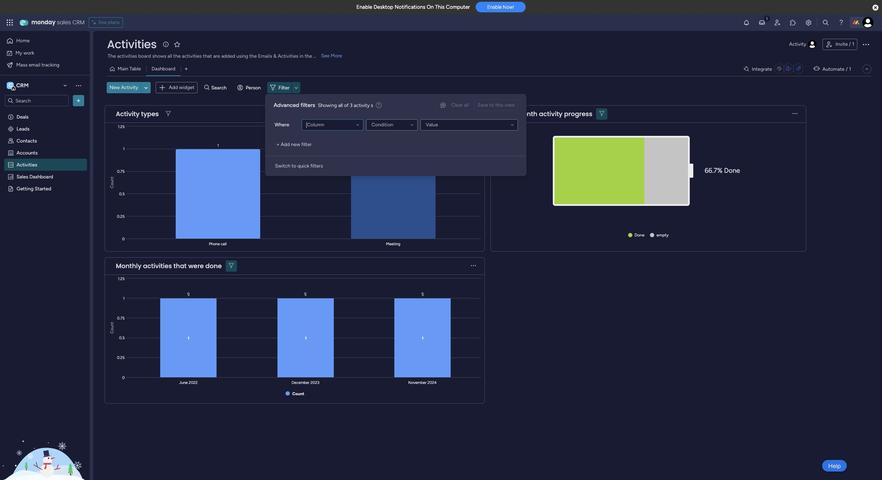 Task type: locate. For each thing, give the bounding box(es) containing it.
v2 user feedback image
[[441, 102, 446, 109]]

sales
[[57, 18, 71, 26]]

1 vertical spatial see
[[321, 53, 330, 59]]

0 vertical spatial to
[[489, 102, 494, 108]]

1 vertical spatial dashboard
[[29, 174, 53, 180]]

this
[[435, 4, 445, 10], [502, 110, 515, 118]]

inbox image
[[758, 19, 765, 26]]

options image right invite / 1
[[862, 40, 870, 49]]

0 horizontal spatial /
[[846, 66, 848, 72]]

0 horizontal spatial activities
[[17, 162, 37, 168]]

month
[[516, 110, 537, 118]]

enable left now!
[[487, 4, 502, 10]]

new
[[291, 142, 300, 148]]

0 horizontal spatial the
[[173, 53, 181, 59]]

0 vertical spatial options image
[[862, 40, 870, 49]]

person
[[246, 85, 261, 91]]

add left the "widget"
[[169, 85, 178, 90]]

activity right new in the top left of the page
[[121, 85, 138, 91]]

lottie animation image
[[0, 409, 90, 480]]

1 horizontal spatial 1
[[852, 41, 854, 47]]

angle down image
[[144, 85, 148, 90]]

3 the from the left
[[305, 53, 312, 59]]

options image
[[862, 40, 870, 49], [75, 97, 82, 104]]

1 vertical spatial that
[[173, 262, 187, 270]]

1 horizontal spatial v2 funnel image
[[229, 263, 234, 269]]

dashboard
[[152, 66, 175, 72], [29, 174, 53, 180]]

in
[[300, 53, 303, 59]]

list box
[[0, 109, 90, 290]]

that left were
[[173, 262, 187, 270]]

my
[[15, 50, 22, 56]]

enable inside button
[[487, 4, 502, 10]]

apps image
[[789, 19, 796, 26]]

to left 'quick'
[[292, 163, 296, 169]]

v2 funnel image right done
[[229, 263, 234, 269]]

0 horizontal spatial 1
[[849, 66, 851, 72]]

activities
[[117, 53, 137, 59], [182, 53, 202, 59], [143, 262, 172, 270]]

all left 'of'
[[338, 102, 343, 108]]

list box containing deals
[[0, 109, 90, 290]]

2 horizontal spatial activities
[[278, 53, 298, 59]]

sales dashboard
[[17, 174, 53, 180]]

crm
[[72, 18, 85, 26], [16, 82, 29, 89]]

1 horizontal spatial dashboard
[[152, 66, 175, 72]]

0 horizontal spatial activities
[[117, 53, 137, 59]]

done right the 66.7%
[[724, 167, 740, 175]]

workspace selection element
[[7, 81, 30, 90]]

filters left showing
[[301, 102, 315, 108]]

that left are
[[203, 53, 212, 59]]

activities right the monthly
[[143, 262, 172, 270]]

monday
[[31, 18, 55, 26]]

activities
[[107, 36, 157, 52], [278, 53, 298, 59], [17, 162, 37, 168]]

/ inside button
[[849, 41, 851, 47]]

invite members image
[[774, 19, 781, 26]]

1 right invite
[[852, 41, 854, 47]]

add right '+'
[[281, 142, 290, 148]]

to left this
[[489, 102, 494, 108]]

+ add new filter
[[276, 142, 312, 148]]

2 horizontal spatial the
[[305, 53, 312, 59]]

0 vertical spatial crm
[[72, 18, 85, 26]]

options image down workspace options image
[[75, 97, 82, 104]]

66.7% done
[[705, 167, 740, 175]]

add widget
[[169, 85, 194, 90]]

dapulse close image
[[873, 4, 879, 11]]

1 vertical spatial add
[[281, 142, 290, 148]]

enable left 'desktop'
[[356, 4, 372, 10]]

1 horizontal spatial all
[[338, 102, 343, 108]]

0 horizontal spatial to
[[292, 163, 296, 169]]

see
[[98, 19, 107, 25], [321, 53, 330, 59]]

1 the from the left
[[173, 53, 181, 59]]

filters
[[301, 102, 315, 108], [310, 163, 323, 169]]

see for see more
[[321, 53, 330, 59]]

see inside button
[[98, 19, 107, 25]]

to
[[489, 102, 494, 108], [292, 163, 296, 169]]

select product image
[[6, 19, 13, 26]]

0 horizontal spatial options image
[[75, 97, 82, 104]]

3
[[350, 102, 352, 108]]

widget
[[179, 85, 194, 90]]

dashboard inside button
[[152, 66, 175, 72]]

to for switch
[[292, 163, 296, 169]]

progress
[[564, 110, 592, 118]]

2 horizontal spatial all
[[464, 102, 469, 108]]

crm inside workspace selection element
[[16, 82, 29, 89]]

computer
[[446, 4, 470, 10]]

0 horizontal spatial add
[[169, 85, 178, 90]]

1 vertical spatial crm
[[16, 82, 29, 89]]

v2 funnel image right types
[[166, 111, 171, 117]]

1 horizontal spatial activities
[[143, 262, 172, 270]]

activity inside advanced filters showing all of 3 activity s
[[354, 102, 370, 108]]

that
[[203, 53, 212, 59], [173, 262, 187, 270]]

0 vertical spatial more dots image
[[793, 111, 798, 117]]

v2 funnel image
[[166, 111, 171, 117], [599, 111, 604, 117], [229, 263, 234, 269]]

see left more
[[321, 53, 330, 59]]

see more
[[321, 53, 342, 59]]

activities down accounts
[[17, 162, 37, 168]]

christina overa image
[[862, 17, 874, 28]]

new activity button
[[107, 82, 141, 93]]

0 vertical spatial activities
[[107, 36, 157, 52]]

see left plans
[[98, 19, 107, 25]]

all inside advanced filters showing all of 3 activity s
[[338, 102, 343, 108]]

emails settings image
[[805, 19, 812, 26]]

activities up main table button
[[117, 53, 137, 59]]

2 horizontal spatial v2 funnel image
[[599, 111, 604, 117]]

empty
[[656, 233, 669, 238]]

help image
[[838, 19, 845, 26]]

all
[[167, 53, 172, 59], [464, 102, 469, 108], [338, 102, 343, 108]]

more dots image
[[793, 111, 798, 117], [471, 263, 476, 269]]

on
[[427, 4, 434, 10]]

work
[[23, 50, 34, 56]]

the right using
[[249, 53, 257, 59]]

0 vertical spatial activity
[[354, 102, 370, 108]]

1 horizontal spatial see
[[321, 53, 330, 59]]

0 vertical spatial this
[[435, 4, 445, 10]]

are
[[213, 53, 220, 59]]

0 vertical spatial that
[[203, 53, 212, 59]]

2 vertical spatial activity
[[116, 110, 139, 118]]

help
[[828, 462, 841, 470]]

&
[[273, 53, 276, 59]]

sales
[[17, 174, 28, 180]]

integrate
[[752, 66, 772, 72]]

1 horizontal spatial enable
[[487, 4, 502, 10]]

v2 funnel image right progress
[[599, 111, 604, 117]]

deals
[[17, 114, 29, 120]]

1 horizontal spatial activities
[[107, 36, 157, 52]]

activity types
[[116, 110, 159, 118]]

1 horizontal spatial options image
[[862, 40, 870, 49]]

1 vertical spatial more dots image
[[471, 263, 476, 269]]

activity inside activity popup button
[[789, 41, 806, 47]]

advanced
[[274, 102, 299, 108]]

0 horizontal spatial enable
[[356, 4, 372, 10]]

0 horizontal spatial activity
[[354, 102, 370, 108]]

the right in
[[305, 53, 312, 59]]

my work button
[[4, 47, 76, 59]]

this down view
[[502, 110, 515, 118]]

activity left s on the top left
[[354, 102, 370, 108]]

done left the empty in the right of the page
[[634, 233, 644, 238]]

activity inside the new activity button
[[121, 85, 138, 91]]

/ right invite
[[849, 41, 851, 47]]

1 inside button
[[852, 41, 854, 47]]

add inside button
[[281, 142, 290, 148]]

activities up board
[[107, 36, 157, 52]]

mass email tracking
[[16, 62, 59, 68]]

home
[[16, 38, 30, 44]]

1 right automate
[[849, 66, 851, 72]]

crm right sales
[[72, 18, 85, 26]]

activity left types
[[116, 110, 139, 118]]

public dashboard image
[[7, 173, 14, 180]]

started
[[35, 186, 51, 192]]

1 vertical spatial /
[[846, 66, 848, 72]]

0 horizontal spatial v2 funnel image
[[166, 111, 171, 117]]

0 horizontal spatial this
[[435, 4, 445, 10]]

all right shows
[[167, 53, 172, 59]]

main table button
[[107, 63, 146, 75]]

1 vertical spatial this
[[502, 110, 515, 118]]

1 horizontal spatial to
[[489, 102, 494, 108]]

all right clear
[[464, 102, 469, 108]]

0 vertical spatial dashboard
[[152, 66, 175, 72]]

this right on
[[435, 4, 445, 10]]

1 horizontal spatial more dots image
[[793, 111, 798, 117]]

the down add to favorites "image" in the top left of the page
[[173, 53, 181, 59]]

1 horizontal spatial /
[[849, 41, 851, 47]]

the
[[173, 53, 181, 59], [249, 53, 257, 59], [305, 53, 312, 59]]

0 horizontal spatial dashboard
[[29, 174, 53, 180]]

0 vertical spatial done
[[724, 167, 740, 175]]

1 vertical spatial activity
[[121, 85, 138, 91]]

email
[[29, 62, 40, 68]]

1 horizontal spatial add
[[281, 142, 290, 148]]

0 horizontal spatial see
[[98, 19, 107, 25]]

mass email tracking button
[[4, 59, 76, 71]]

1 vertical spatial to
[[292, 163, 296, 169]]

activity button
[[786, 39, 820, 50]]

0 vertical spatial see
[[98, 19, 107, 25]]

1 horizontal spatial done
[[724, 167, 740, 175]]

activity down apps image
[[789, 41, 806, 47]]

option
[[0, 110, 90, 112]]

1 horizontal spatial the
[[249, 53, 257, 59]]

1 vertical spatial filters
[[310, 163, 323, 169]]

1 vertical spatial done
[[634, 233, 644, 238]]

add inside popup button
[[169, 85, 178, 90]]

switch to quick filters
[[275, 163, 323, 169]]

enable
[[356, 4, 372, 10], [487, 4, 502, 10]]

activity right month
[[539, 110, 563, 118]]

v2 funnel image for this month activity progress
[[599, 111, 604, 117]]

0 vertical spatial /
[[849, 41, 851, 47]]

quick
[[297, 163, 309, 169]]

switch to quick filters button
[[272, 161, 326, 172]]

activity for activity types
[[116, 110, 139, 118]]

1
[[852, 41, 854, 47], [849, 66, 851, 72]]

dashboard down shows
[[152, 66, 175, 72]]

crm right workspace image
[[16, 82, 29, 89]]

autopilot image
[[814, 64, 820, 73]]

see plans button
[[89, 17, 123, 28]]

0 vertical spatial activity
[[789, 41, 806, 47]]

2 vertical spatial activities
[[17, 162, 37, 168]]

1 vertical spatial 1
[[849, 66, 851, 72]]

0 vertical spatial 1
[[852, 41, 854, 47]]

of
[[344, 102, 349, 108]]

0 horizontal spatial more dots image
[[471, 263, 476, 269]]

filters right 'quick'
[[310, 163, 323, 169]]

activities up add view image
[[182, 53, 202, 59]]

0 horizontal spatial done
[[634, 233, 644, 238]]

/ right automate
[[846, 66, 848, 72]]

activities right &
[[278, 53, 298, 59]]

clear all button
[[448, 100, 471, 111]]

0 vertical spatial add
[[169, 85, 178, 90]]

1 vertical spatial options image
[[75, 97, 82, 104]]

collapse board header image
[[864, 66, 870, 72]]

1 horizontal spatial crm
[[72, 18, 85, 26]]

add
[[169, 85, 178, 90], [281, 142, 290, 148]]

0 horizontal spatial crm
[[16, 82, 29, 89]]

1 horizontal spatial activity
[[539, 110, 563, 118]]

dashboard up started on the left top of page
[[29, 174, 53, 180]]

types
[[141, 110, 159, 118]]



Task type: describe. For each thing, give the bounding box(es) containing it.
column
[[307, 122, 324, 128]]

tracking
[[42, 62, 59, 68]]

/ for invite
[[849, 41, 851, 47]]

enable now! button
[[476, 2, 526, 12]]

home button
[[4, 35, 76, 46]]

66.7%
[[705, 167, 722, 175]]

this month activity progress
[[502, 110, 592, 118]]

where
[[275, 122, 289, 128]]

activities for that
[[143, 262, 172, 270]]

dashboard button
[[146, 63, 181, 75]]

accounts
[[17, 150, 38, 156]]

board
[[138, 53, 151, 59]]

more
[[331, 53, 342, 59]]

emails
[[258, 53, 272, 59]]

v2 search image
[[204, 84, 209, 92]]

add to favorites image
[[174, 41, 181, 48]]

activity for activity
[[789, 41, 806, 47]]

new
[[110, 85, 120, 91]]

desktop
[[374, 4, 393, 10]]

clear all
[[451, 102, 469, 108]]

main
[[118, 66, 128, 72]]

leads
[[17, 126, 30, 132]]

to for save
[[489, 102, 494, 108]]

0 horizontal spatial that
[[173, 262, 187, 270]]

+
[[276, 142, 279, 148]]

value
[[426, 122, 438, 128]]

getting started
[[17, 186, 51, 192]]

c
[[8, 82, 12, 88]]

my work
[[15, 50, 34, 56]]

add view image
[[185, 66, 188, 72]]

advanced filters showing all of 3 activity s
[[274, 102, 373, 108]]

the activities board shows all the activities that are added using the emails & activities in the page.
[[108, 53, 325, 59]]

enable for enable now!
[[487, 4, 502, 10]]

monthly
[[116, 262, 141, 270]]

condition
[[371, 122, 393, 128]]

now!
[[503, 4, 514, 10]]

activities inside list box
[[17, 162, 37, 168]]

mass
[[16, 62, 27, 68]]

+ add new filter button
[[274, 139, 315, 150]]

see for see plans
[[98, 19, 107, 25]]

more dots image for monthly activities that were done
[[471, 263, 476, 269]]

1 horizontal spatial this
[[502, 110, 515, 118]]

dapulse integrations image
[[744, 66, 749, 72]]

add widget button
[[156, 82, 198, 93]]

main table
[[118, 66, 141, 72]]

filter
[[278, 85, 290, 91]]

Search in workspace field
[[15, 97, 59, 105]]

workspace options image
[[75, 82, 82, 89]]

more dots image for this month activity progress
[[793, 111, 798, 117]]

enable now!
[[487, 4, 514, 10]]

1 vertical spatial activities
[[278, 53, 298, 59]]

Activities field
[[105, 36, 158, 52]]

done
[[205, 262, 222, 270]]

monday sales crm
[[31, 18, 85, 26]]

1 for automate / 1
[[849, 66, 851, 72]]

enable for enable desktop notifications on this computer
[[356, 4, 372, 10]]

invite / 1 button
[[822, 39, 857, 50]]

Search field
[[209, 83, 231, 93]]

added
[[221, 53, 235, 59]]

more dots image
[[471, 111, 476, 117]]

filter
[[301, 142, 312, 148]]

automate
[[822, 66, 844, 72]]

arrow down image
[[292, 84, 300, 92]]

showing
[[318, 102, 337, 108]]

help button
[[822, 460, 847, 472]]

2 the from the left
[[249, 53, 257, 59]]

were
[[188, 262, 204, 270]]

notifications image
[[743, 19, 750, 26]]

invite
[[836, 41, 848, 47]]

see more link
[[320, 52, 343, 60]]

1 horizontal spatial that
[[203, 53, 212, 59]]

save
[[477, 102, 488, 108]]

using
[[236, 53, 248, 59]]

new activity
[[110, 85, 138, 91]]

automate / 1
[[822, 66, 851, 72]]

person button
[[234, 82, 265, 93]]

monthly activities that were done
[[116, 262, 222, 270]]

switch
[[275, 163, 290, 169]]

plans
[[108, 19, 120, 25]]

table
[[129, 66, 141, 72]]

enable desktop notifications on this computer
[[356, 4, 470, 10]]

0 horizontal spatial all
[[167, 53, 172, 59]]

see plans
[[98, 19, 120, 25]]

2 horizontal spatial activities
[[182, 53, 202, 59]]

workspace image
[[7, 82, 14, 89]]

getting
[[17, 186, 33, 192]]

save to this view button
[[474, 100, 518, 111]]

show board description image
[[162, 41, 170, 48]]

filters inside button
[[310, 163, 323, 169]]

search everything image
[[822, 19, 829, 26]]

the
[[108, 53, 116, 59]]

invite / 1
[[836, 41, 854, 47]]

public board image
[[7, 185, 14, 192]]

/ for automate
[[846, 66, 848, 72]]

clear
[[451, 102, 463, 108]]

1 for invite / 1
[[852, 41, 854, 47]]

all inside button
[[464, 102, 469, 108]]

0 vertical spatial filters
[[301, 102, 315, 108]]

shows
[[152, 53, 166, 59]]

v2 funnel image for monthly activities that were done
[[229, 263, 234, 269]]

learn more image
[[376, 102, 382, 109]]

s
[[371, 102, 373, 108]]

filter button
[[267, 82, 300, 93]]

lottie animation element
[[0, 409, 90, 480]]

1 vertical spatial activity
[[539, 110, 563, 118]]

activities for board
[[117, 53, 137, 59]]

save to this view
[[477, 102, 515, 108]]

view
[[505, 102, 515, 108]]

this
[[495, 102, 503, 108]]

1 image
[[764, 14, 770, 22]]

contacts
[[17, 138, 37, 144]]

page.
[[313, 53, 325, 59]]



Task type: vqa. For each thing, say whether or not it's contained in the screenshot.
groups for All groups
no



